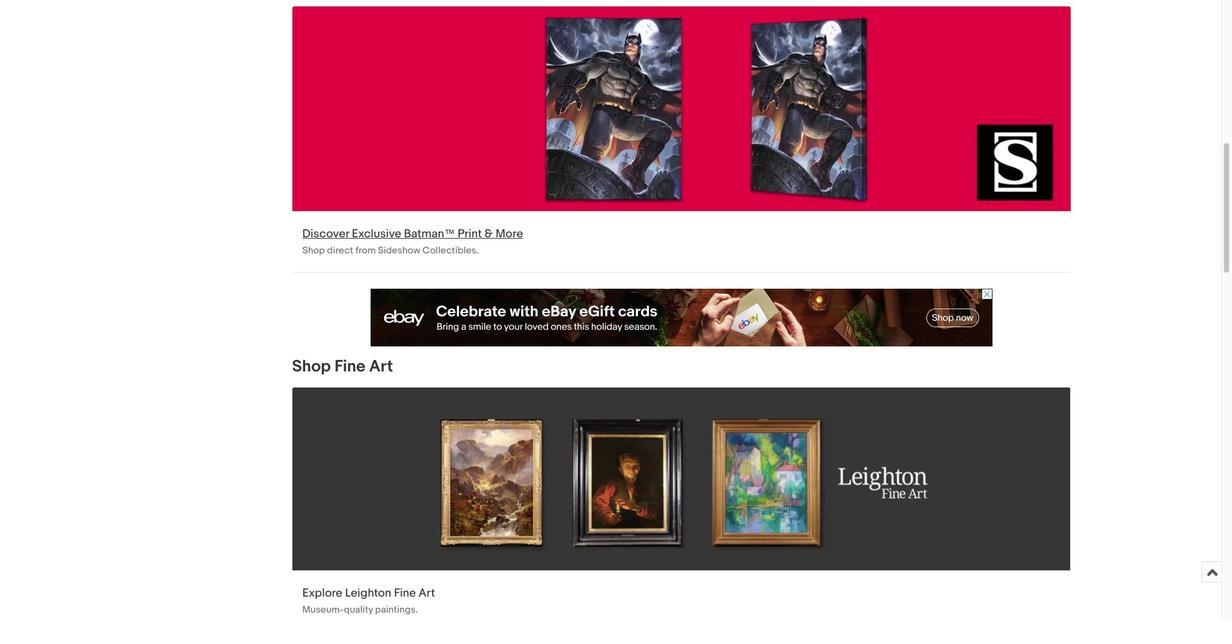 Task type: describe. For each thing, give the bounding box(es) containing it.
batman™
[[404, 227, 455, 241]]

collectibles.
[[423, 244, 479, 257]]

0 vertical spatial art
[[369, 357, 393, 376]]

paintings.
[[375, 604, 418, 616]]

advertisement region
[[370, 289, 993, 346]]

shop fine art
[[292, 357, 393, 376]]

explore leighton fine art museum-quality paintings.
[[302, 586, 435, 616]]

&
[[485, 227, 493, 241]]

none text field containing explore leighton fine art
[[292, 387, 1071, 621]]

quality
[[344, 604, 373, 616]]

print
[[458, 227, 482, 241]]

leighton
[[345, 586, 392, 601]]

exclusive
[[352, 227, 402, 241]]

discover
[[302, 227, 349, 241]]

direct
[[327, 244, 354, 257]]



Task type: locate. For each thing, give the bounding box(es) containing it.
shop inside 'discover exclusive batman™ print & more shop direct from sideshow collectibles.'
[[302, 244, 325, 257]]

more
[[496, 227, 523, 241]]

1 vertical spatial shop
[[292, 357, 331, 376]]

fine
[[335, 357, 366, 376], [394, 586, 416, 601]]

None text field
[[292, 387, 1071, 621]]

1 horizontal spatial fine
[[394, 586, 416, 601]]

art inside explore leighton fine art museum-quality paintings.
[[419, 586, 435, 601]]

1 vertical spatial art
[[419, 586, 435, 601]]

sideshow
[[378, 244, 421, 257]]

0 vertical spatial fine
[[335, 357, 366, 376]]

shop
[[302, 244, 325, 257], [292, 357, 331, 376]]

art
[[369, 357, 393, 376], [419, 586, 435, 601]]

0 vertical spatial shop
[[302, 244, 325, 257]]

from
[[356, 244, 376, 257]]

explore
[[302, 586, 343, 601]]

1 vertical spatial fine
[[394, 586, 416, 601]]

fine inside explore leighton fine art museum-quality paintings.
[[394, 586, 416, 601]]

0 horizontal spatial fine
[[335, 357, 366, 376]]

0 horizontal spatial art
[[369, 357, 393, 376]]

none text field containing discover exclusive batman™ print & more
[[292, 6, 1071, 272]]

museum-
[[302, 604, 344, 616]]

discover exclusive batman™ print & more shop direct from sideshow collectibles.
[[302, 227, 523, 257]]

1 horizontal spatial art
[[419, 586, 435, 601]]

None text field
[[292, 6, 1071, 272]]



Task type: vqa. For each thing, say whether or not it's contained in the screenshot.
Pricing
no



